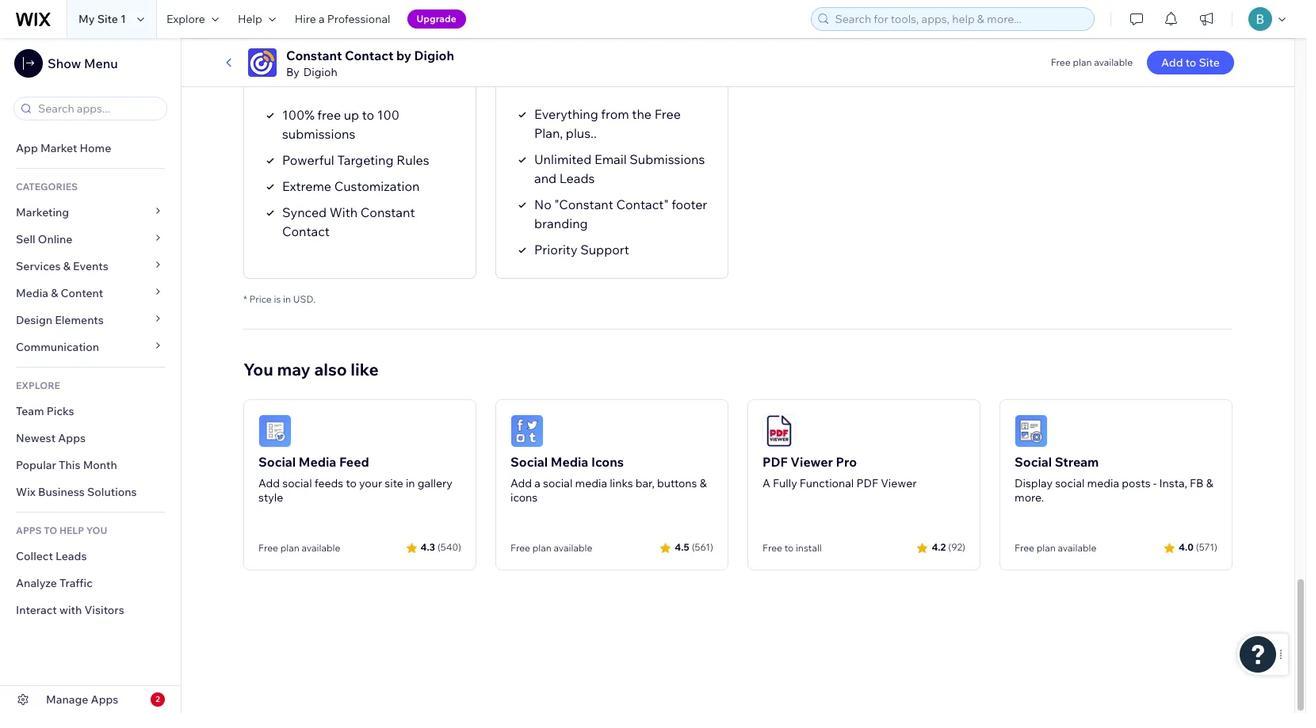 Task type: locate. For each thing, give the bounding box(es) containing it.
to inside '100% free up to 100 submissions'
[[362, 107, 374, 123]]

& left events
[[63, 259, 71, 274]]

market
[[40, 141, 77, 155]]

1 horizontal spatial leads
[[560, 170, 595, 186]]

1 vertical spatial 2
[[156, 695, 160, 705]]

social for social media icons
[[511, 454, 548, 470]]

apps for newest apps
[[58, 431, 86, 446]]

media
[[575, 476, 608, 491], [1088, 476, 1120, 491]]

site inside button
[[1199, 56, 1220, 70]]

Search for tools, apps, help & more... field
[[831, 8, 1090, 30]]

4.5
[[675, 542, 690, 554]]

show
[[48, 56, 81, 71]]

elements
[[55, 313, 104, 328]]

unlimited
[[535, 151, 592, 167]]

& right "fb"
[[1207, 476, 1214, 491]]

menu
[[84, 56, 118, 71]]

social right icons
[[543, 476, 573, 491]]

up
[[344, 107, 359, 123]]

0 horizontal spatial a
[[319, 12, 325, 26]]

available down social media icons add a social media links bar, buttons & icons on the bottom of page
[[554, 542, 593, 554]]

0 vertical spatial apps
[[58, 431, 86, 446]]

0 horizontal spatial pdf
[[763, 454, 788, 470]]

fb
[[1190, 476, 1204, 491]]

sell
[[16, 232, 35, 247]]

0 vertical spatial digioh
[[414, 48, 454, 63]]

1 vertical spatial in
[[406, 476, 415, 491]]

leads
[[560, 170, 595, 186], [56, 550, 87, 564]]

1 horizontal spatial apps
[[91, 693, 118, 707]]

powerful targeting rules
[[282, 152, 430, 168]]

0 horizontal spatial apps
[[58, 431, 86, 446]]

2 horizontal spatial add
[[1162, 56, 1184, 70]]

add inside social media feed add social feeds to your site in gallery style
[[259, 476, 280, 491]]

2 horizontal spatial media
[[551, 454, 589, 470]]

available for social media icons
[[554, 542, 593, 554]]

display
[[1015, 476, 1053, 491]]

by
[[286, 65, 300, 79]]

1 horizontal spatial site
[[1199, 56, 1220, 70]]

plan,
[[535, 125, 563, 141]]

price
[[249, 293, 272, 305]]

media inside social media feed add social feeds to your site in gallery style
[[299, 454, 337, 470]]

0 vertical spatial contact
[[345, 48, 394, 63]]

(540)
[[438, 542, 462, 554]]

1 horizontal spatial constant
[[361, 204, 415, 220]]

0 horizontal spatial constant
[[286, 48, 342, 63]]

apps
[[58, 431, 86, 446], [91, 693, 118, 707]]

may
[[277, 359, 311, 380]]

social inside social stream display social media posts - insta, fb & more.
[[1015, 454, 1052, 470]]

free plan available for social media icons
[[511, 542, 593, 554]]

constant up by
[[286, 48, 342, 63]]

categories
[[16, 181, 78, 193]]

usd.
[[293, 293, 316, 305]]

apps up this
[[58, 431, 86, 446]]

everything
[[535, 106, 599, 122]]

1 horizontal spatial in
[[406, 476, 415, 491]]

help button
[[228, 0, 285, 38]]

social up display
[[1015, 454, 1052, 470]]

0 horizontal spatial media
[[575, 476, 608, 491]]

solutions
[[87, 485, 137, 500]]

add to site
[[1162, 56, 1220, 70]]

apps
[[16, 525, 42, 537]]

media up the design
[[16, 286, 48, 301]]

add for social media feed
[[259, 476, 280, 491]]

social down stream
[[1056, 476, 1085, 491]]

media inside social media icons add a social media links bar, buttons & icons
[[575, 476, 608, 491]]

1 horizontal spatial pdf
[[857, 476, 879, 491]]

1 social from the left
[[259, 454, 296, 470]]

4.0
[[1179, 542, 1194, 554]]

1 horizontal spatial social
[[511, 454, 548, 470]]

explore
[[16, 380, 60, 392]]

add for social media icons
[[511, 476, 532, 491]]

analyze traffic
[[16, 577, 93, 591]]

2 horizontal spatial social
[[1015, 454, 1052, 470]]

social inside social stream display social media posts - insta, fb & more.
[[1056, 476, 1085, 491]]

icons
[[511, 491, 538, 505]]

2 social from the left
[[511, 454, 548, 470]]

media left posts
[[1088, 476, 1120, 491]]

1 vertical spatial site
[[1199, 56, 1220, 70]]

sell online
[[16, 232, 72, 247]]

available down feeds
[[302, 542, 340, 554]]

& inside social media icons add a social media links bar, buttons & icons
[[700, 476, 707, 491]]

synced with constant contact
[[282, 204, 415, 239]]

0 horizontal spatial viewer
[[791, 454, 833, 470]]

newest apps
[[16, 431, 86, 446]]

plan
[[289, 43, 312, 58], [565, 43, 588, 58], [1073, 56, 1092, 68], [280, 542, 300, 554], [533, 542, 552, 554], [1037, 542, 1056, 554]]

pdf up a in the bottom right of the page
[[763, 454, 788, 470]]

social stream display social media posts - insta, fb & more.
[[1015, 454, 1214, 505]]

& inside social stream display social media posts - insta, fb & more.
[[1207, 476, 1214, 491]]

1 horizontal spatial contact
[[345, 48, 394, 63]]

viewer up 'functional'
[[791, 454, 833, 470]]

team picks link
[[0, 398, 181, 425]]

0 vertical spatial leads
[[560, 170, 595, 186]]

apps right 'manage' at the left bottom
[[91, 693, 118, 707]]

marketing link
[[0, 199, 181, 226]]

hire a professional
[[295, 12, 391, 26]]

premium
[[515, 43, 563, 58]]

collect leads link
[[0, 543, 181, 570]]

the
[[632, 106, 652, 122]]

social down the "social media icons logo"
[[511, 454, 548, 470]]

2 inside sidebar element
[[156, 695, 160, 705]]

show menu
[[48, 56, 118, 71]]

1 vertical spatial leads
[[56, 550, 87, 564]]

available
[[1095, 56, 1133, 68], [302, 542, 340, 554], [554, 542, 593, 554], [1058, 542, 1097, 554]]

1 vertical spatial viewer
[[881, 476, 917, 491]]

(92)
[[949, 542, 966, 554]]

services & events link
[[0, 253, 181, 280]]

social media feed logo image
[[259, 414, 292, 448]]

constant down customization
[[361, 204, 415, 220]]

media up feeds
[[299, 454, 337, 470]]

2
[[526, 65, 536, 89], [156, 695, 160, 705]]

media left icons
[[551, 454, 589, 470]]

social
[[283, 476, 312, 491], [543, 476, 573, 491], [1056, 476, 1085, 491]]

3 social from the left
[[1056, 476, 1085, 491]]

everything from the free plan, plus..
[[535, 106, 681, 141]]

in right 'site'
[[406, 476, 415, 491]]

0 vertical spatial viewer
[[791, 454, 833, 470]]

0 vertical spatial pdf
[[763, 454, 788, 470]]

2 horizontal spatial social
[[1056, 476, 1085, 491]]

pdf viewer pro a fully functional pdf viewer
[[763, 454, 917, 491]]

0 vertical spatial a
[[319, 12, 325, 26]]

a right 'hire'
[[319, 12, 325, 26]]

social left feeds
[[283, 476, 312, 491]]

interact
[[16, 603, 57, 618]]

4.2
[[932, 542, 946, 554]]

0 horizontal spatial media
[[16, 286, 48, 301]]

1 social from the left
[[283, 476, 312, 491]]

& right 'buttons'
[[700, 476, 707, 491]]

free plan available for social media feed
[[259, 542, 340, 554]]

1
[[121, 12, 126, 26]]

contact left by
[[345, 48, 394, 63]]

leads down unlimited
[[560, 170, 595, 186]]

available left add to site
[[1095, 56, 1133, 68]]

0 horizontal spatial in
[[283, 293, 291, 305]]

a down the "social media icons logo"
[[535, 476, 541, 491]]

social down social media feed logo
[[259, 454, 296, 470]]

services
[[16, 259, 61, 274]]

month
[[83, 458, 117, 473]]

extreme customization
[[282, 178, 420, 194]]

leads inside unlimited email submissions and leads
[[560, 170, 595, 186]]

3 social from the left
[[1015, 454, 1052, 470]]

1 horizontal spatial add
[[511, 476, 532, 491]]

bar,
[[636, 476, 655, 491]]

0 vertical spatial in
[[283, 293, 291, 305]]

links
[[610, 476, 633, 491]]

social inside social media feed add social feeds to your site in gallery style
[[259, 454, 296, 470]]

viewer
[[791, 454, 833, 470], [881, 476, 917, 491]]

1 vertical spatial a
[[535, 476, 541, 491]]

0 horizontal spatial site
[[97, 12, 118, 26]]

icons
[[592, 454, 624, 470]]

0 horizontal spatial social
[[283, 476, 312, 491]]

0 horizontal spatial add
[[259, 476, 280, 491]]

social inside social media icons add a social media links bar, buttons & icons
[[511, 454, 548, 470]]

in right is
[[283, 293, 291, 305]]

media inside sidebar element
[[16, 286, 48, 301]]

2 right manage apps
[[156, 695, 160, 705]]

pdf down pro
[[857, 476, 879, 491]]

visitors
[[84, 603, 124, 618]]

insta,
[[1160, 476, 1188, 491]]

available down social stream display social media posts - insta, fb & more.
[[1058, 542, 1097, 554]]

1 vertical spatial apps
[[91, 693, 118, 707]]

0 horizontal spatial contact
[[282, 223, 330, 239]]

1 horizontal spatial a
[[535, 476, 541, 491]]

newest
[[16, 431, 56, 446]]

add inside social media icons add a social media links bar, buttons & icons
[[511, 476, 532, 491]]

1 horizontal spatial social
[[543, 476, 573, 491]]

1 media from the left
[[575, 476, 608, 491]]

1 vertical spatial constant
[[361, 204, 415, 220]]

0 horizontal spatial social
[[259, 454, 296, 470]]

1 vertical spatial digioh
[[304, 65, 338, 79]]

contact down synced
[[282, 223, 330, 239]]

2 social from the left
[[543, 476, 573, 491]]

media
[[16, 286, 48, 301], [299, 454, 337, 470], [551, 454, 589, 470]]

0 horizontal spatial digioh
[[304, 65, 338, 79]]

2 media from the left
[[1088, 476, 1120, 491]]

*
[[243, 293, 247, 305]]

priority support
[[535, 242, 630, 257]]

free plan available
[[1051, 56, 1133, 68], [259, 542, 340, 554], [511, 542, 593, 554], [1015, 542, 1097, 554]]

free inside everything from the free plan, plus..
[[655, 106, 681, 122]]

picks
[[47, 404, 74, 419]]

media down icons
[[575, 476, 608, 491]]

to
[[1186, 56, 1197, 70], [362, 107, 374, 123], [346, 476, 357, 491], [785, 542, 794, 554]]

interact with visitors
[[16, 603, 124, 618]]

synced
[[282, 204, 327, 220]]

free to install
[[763, 542, 822, 554]]

media inside social media icons add a social media links bar, buttons & icons
[[551, 454, 589, 470]]

constant
[[286, 48, 342, 63], [361, 204, 415, 220]]

available for social stream
[[1058, 542, 1097, 554]]

submissions
[[630, 151, 705, 167]]

4.3 (540)
[[421, 542, 462, 554]]

0 vertical spatial constant
[[286, 48, 342, 63]]

1 horizontal spatial digioh
[[414, 48, 454, 63]]

leads down help
[[56, 550, 87, 564]]

1 horizontal spatial media
[[1088, 476, 1120, 491]]

constant inside constant contact by digioh by digioh
[[286, 48, 342, 63]]

contact"
[[617, 196, 669, 212]]

viewer right 'functional'
[[881, 476, 917, 491]]

explore
[[166, 12, 205, 26]]

1 vertical spatial contact
[[282, 223, 330, 239]]

contact inside constant contact by digioh by digioh
[[345, 48, 394, 63]]

0 horizontal spatial 2
[[156, 695, 160, 705]]

extreme
[[282, 178, 332, 194]]

1 horizontal spatial 2
[[526, 65, 536, 89]]

1 horizontal spatial media
[[299, 454, 337, 470]]

2 down premium
[[526, 65, 536, 89]]

0 horizontal spatial leads
[[56, 550, 87, 564]]



Task type: vqa. For each thing, say whether or not it's contained in the screenshot.


Task type: describe. For each thing, give the bounding box(es) containing it.
100% free up to 100 submissions
[[282, 107, 400, 142]]

(571)
[[1197, 542, 1218, 554]]

social media icons logo image
[[511, 414, 544, 448]]

collect
[[16, 550, 53, 564]]

buttons
[[657, 476, 697, 491]]

hire
[[295, 12, 316, 26]]

contact inside synced with constant contact
[[282, 223, 330, 239]]

media for social media feed
[[299, 454, 337, 470]]

customization
[[334, 178, 420, 194]]

100%
[[282, 107, 315, 123]]

free plan
[[263, 43, 312, 58]]

functional
[[800, 476, 854, 491]]

& left the content
[[51, 286, 58, 301]]

more.
[[1015, 491, 1045, 505]]

4.3
[[421, 542, 435, 554]]

to inside social media feed add social feeds to your site in gallery style
[[346, 476, 357, 491]]

Search apps... field
[[33, 98, 162, 120]]

in inside social media feed add social feeds to your site in gallery style
[[406, 476, 415, 491]]

premium plan
[[515, 43, 588, 58]]

hire a professional link
[[285, 0, 400, 38]]

social media feed add social feeds to your site in gallery style
[[259, 454, 453, 505]]

newest apps link
[[0, 425, 181, 452]]

"constant
[[555, 196, 614, 212]]

online
[[38, 232, 72, 247]]

like
[[351, 359, 379, 380]]

add inside button
[[1162, 56, 1184, 70]]

popular this month link
[[0, 452, 181, 479]]

you
[[243, 359, 273, 380]]

4.0 (571)
[[1179, 542, 1218, 554]]

my
[[79, 12, 95, 26]]

sell online link
[[0, 226, 181, 253]]

wix business solutions
[[16, 485, 137, 500]]

this
[[59, 458, 80, 473]]

rules
[[397, 152, 430, 168]]

marketing
[[16, 205, 69, 220]]

by
[[396, 48, 412, 63]]

-
[[1154, 476, 1157, 491]]

professional
[[327, 12, 391, 26]]

collect leads
[[16, 550, 87, 564]]

100
[[377, 107, 400, 123]]

fully
[[773, 476, 798, 491]]

design elements
[[16, 313, 104, 328]]

social for social media feed
[[259, 454, 296, 470]]

design
[[16, 313, 52, 328]]

interact with visitors link
[[0, 597, 181, 624]]

and
[[535, 170, 557, 186]]

submissions
[[282, 126, 356, 142]]

popular this month
[[16, 458, 117, 473]]

social for social stream
[[1015, 454, 1052, 470]]

available for social media feed
[[302, 542, 340, 554]]

communication link
[[0, 334, 181, 361]]

to
[[44, 525, 57, 537]]

app
[[16, 141, 38, 155]]

social inside social media icons add a social media links bar, buttons & icons
[[543, 476, 573, 491]]

no
[[535, 196, 552, 212]]

manage
[[46, 693, 88, 707]]

pdf viewer pro logo image
[[763, 414, 796, 448]]

manage apps
[[46, 693, 118, 707]]

(561)
[[692, 542, 714, 554]]

style
[[259, 491, 283, 505]]

branding
[[535, 215, 588, 231]]

0 vertical spatial site
[[97, 12, 118, 26]]

leads inside sidebar element
[[56, 550, 87, 564]]

gallery
[[418, 476, 453, 491]]

your
[[359, 476, 382, 491]]

free plan available for social stream
[[1015, 542, 1097, 554]]

apps for manage apps
[[91, 693, 118, 707]]

to inside button
[[1186, 56, 1197, 70]]

popular
[[16, 458, 56, 473]]

media inside social stream display social media posts - insta, fb & more.
[[1088, 476, 1120, 491]]

media & content link
[[0, 280, 181, 307]]

app market home
[[16, 141, 111, 155]]

constant contact by digioh logo image
[[248, 48, 277, 77]]

social stream logo image
[[1015, 414, 1048, 448]]

is
[[274, 293, 281, 305]]

no "constant contact" footer branding
[[535, 196, 708, 231]]

sidebar element
[[0, 38, 182, 714]]

services & events
[[16, 259, 108, 274]]

constant inside synced with constant contact
[[361, 204, 415, 220]]

0 vertical spatial 2
[[526, 65, 536, 89]]

free
[[317, 107, 341, 123]]

1 horizontal spatial viewer
[[881, 476, 917, 491]]

communication
[[16, 340, 102, 354]]

social inside social media feed add social feeds to your site in gallery style
[[283, 476, 312, 491]]

feed
[[339, 454, 369, 470]]

wix business solutions link
[[0, 479, 181, 506]]

wix
[[16, 485, 36, 500]]

media for social media icons
[[551, 454, 589, 470]]

email
[[595, 151, 627, 167]]

home
[[80, 141, 111, 155]]

site
[[385, 476, 403, 491]]

you may also like
[[243, 359, 379, 380]]

media & content
[[16, 286, 103, 301]]

team picks
[[16, 404, 74, 419]]

feeds
[[315, 476, 344, 491]]

targeting
[[337, 152, 394, 168]]

app market home link
[[0, 135, 181, 162]]

analyze
[[16, 577, 57, 591]]

stream
[[1055, 454, 1099, 470]]

upgrade button
[[407, 10, 466, 29]]

4.5 (561)
[[675, 542, 714, 554]]

footer
[[672, 196, 708, 212]]

you
[[86, 525, 107, 537]]

1 vertical spatial pdf
[[857, 476, 879, 491]]

a inside social media icons add a social media links bar, buttons & icons
[[535, 476, 541, 491]]



